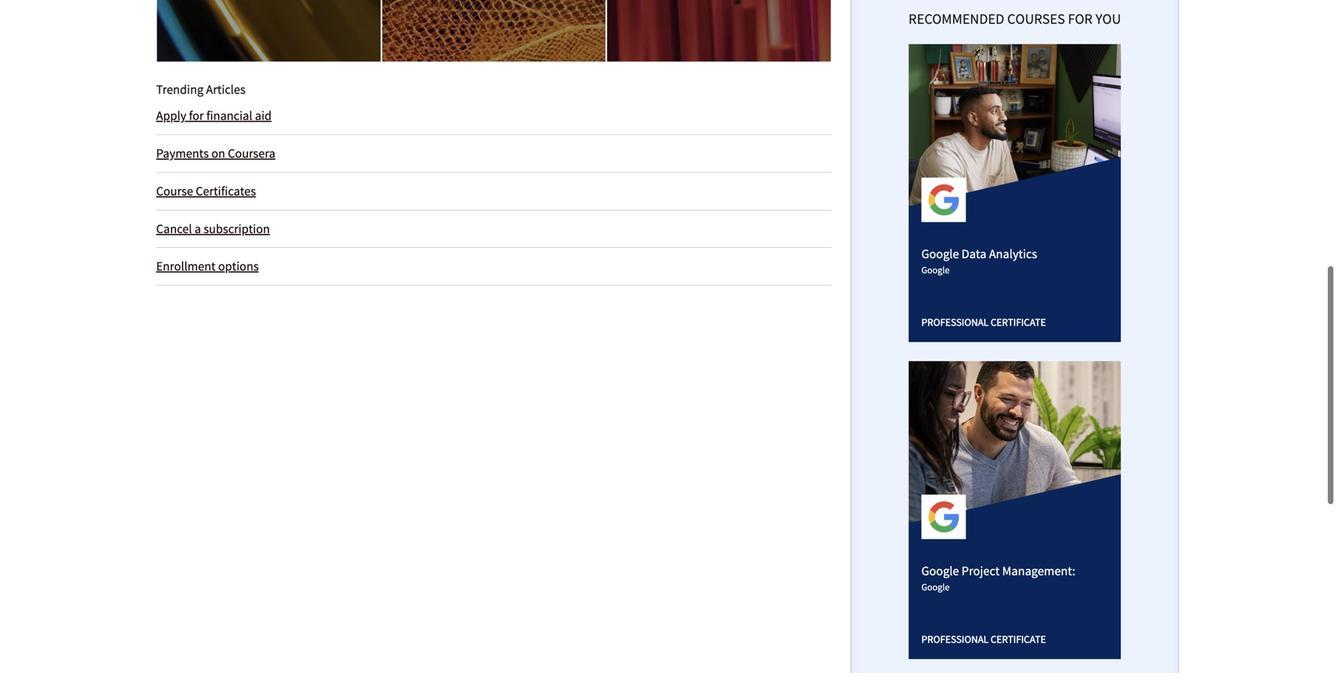 Task type: locate. For each thing, give the bounding box(es) containing it.
apply for financial aid
[[156, 108, 272, 124]]

google left project
[[922, 563, 960, 579]]

1 google from the top
[[922, 246, 960, 262]]

for right 'apply'
[[189, 108, 204, 124]]

3 google from the top
[[922, 563, 960, 579]]

google
[[922, 246, 960, 262], [922, 264, 950, 276], [922, 563, 960, 579], [922, 581, 950, 594]]

2 google from the top
[[922, 264, 950, 276]]

4 google from the top
[[922, 581, 950, 594]]

subscription
[[204, 221, 270, 237]]

1 vertical spatial professional
[[922, 633, 989, 646]]

2 certificate from the top
[[991, 633, 1047, 646]]

1 professional from the top
[[922, 316, 989, 329]]

1 certificate from the top
[[991, 316, 1047, 329]]

2 professional from the top
[[922, 633, 989, 646]]

1 vertical spatial professional certificate
[[922, 633, 1047, 646]]

payments on coursera
[[156, 145, 276, 161]]

professional down google data analytics google at the right top of the page
[[922, 316, 989, 329]]

enrollment options
[[156, 259, 259, 274]]

professional certificate
[[922, 316, 1047, 329], [922, 633, 1047, 646]]

2 professional certificate from the top
[[922, 633, 1047, 646]]

1 professional certificate from the top
[[922, 316, 1047, 329]]

professional down project
[[922, 633, 989, 646]]

professional for data
[[922, 316, 989, 329]]

certificates
[[196, 183, 256, 199]]

data
[[962, 246, 987, 262]]

certificate down 'analytics'
[[991, 316, 1047, 329]]

google project management: image
[[909, 361, 1122, 524]]

for
[[1069, 4, 1093, 30], [189, 108, 204, 124]]

trending articles
[[156, 82, 246, 97]]

google left data
[[922, 246, 960, 262]]

management:
[[1003, 563, 1076, 579]]

cancel a subscription link
[[156, 211, 832, 248]]

professional certificate for project
[[922, 633, 1047, 646]]

recommended
[[909, 4, 1005, 30]]

google down google image
[[922, 264, 950, 276]]

professional certificate down google data analytics google at the right top of the page
[[922, 316, 1047, 329]]

analytics
[[990, 246, 1038, 262]]

1 horizontal spatial for
[[1069, 4, 1093, 30]]

0 vertical spatial professional
[[922, 316, 989, 329]]

professional certificate down google project management: google
[[922, 633, 1047, 646]]

google data analytics google
[[922, 246, 1038, 276]]

0 vertical spatial professional certificate
[[922, 316, 1047, 329]]

recommended courses for you
[[909, 4, 1122, 30]]

trending
[[156, 82, 204, 97]]

professional
[[922, 316, 989, 329], [922, 633, 989, 646]]

0 vertical spatial certificate
[[991, 316, 1047, 329]]

1 vertical spatial for
[[189, 108, 204, 124]]

for left you
[[1069, 4, 1093, 30]]

certificate
[[991, 316, 1047, 329], [991, 633, 1047, 646]]

certificate down google project management: google
[[991, 633, 1047, 646]]

course certificates link
[[156, 173, 832, 211]]

course certificates
[[156, 183, 256, 199]]

google down google icon
[[922, 581, 950, 594]]

professional certificate for data
[[922, 316, 1047, 329]]

1 vertical spatial certificate
[[991, 633, 1047, 646]]



Task type: vqa. For each thing, say whether or not it's contained in the screenshot.
ACTIVE
no



Task type: describe. For each thing, give the bounding box(es) containing it.
google image
[[928, 501, 960, 533]]

enrollment options link
[[156, 248, 832, 286]]

payments
[[156, 145, 209, 161]]

cancel a subscription
[[156, 221, 270, 237]]

google project management: google
[[922, 563, 1076, 594]]

apply for financial aid link
[[156, 97, 832, 135]]

financial
[[206, 108, 252, 124]]

course
[[156, 183, 193, 199]]

options
[[218, 259, 259, 274]]

cancel
[[156, 221, 192, 237]]

enrollment
[[156, 259, 216, 274]]

courses
[[1008, 4, 1066, 30]]

0 vertical spatial for
[[1069, 4, 1093, 30]]

google image
[[928, 184, 960, 216]]

articles
[[206, 82, 246, 97]]

a
[[195, 221, 201, 237]]

apply
[[156, 108, 186, 124]]

project
[[962, 563, 1000, 579]]

on
[[211, 145, 225, 161]]

google data analytics image
[[909, 44, 1122, 206]]

aid
[[255, 108, 272, 124]]

0 horizontal spatial for
[[189, 108, 204, 124]]

coursera
[[228, 145, 276, 161]]

certificate for management:
[[991, 633, 1047, 646]]

payments on coursera link
[[156, 135, 832, 173]]

certificate for analytics
[[991, 316, 1047, 329]]

you
[[1096, 4, 1122, 30]]

professional for project
[[922, 633, 989, 646]]



